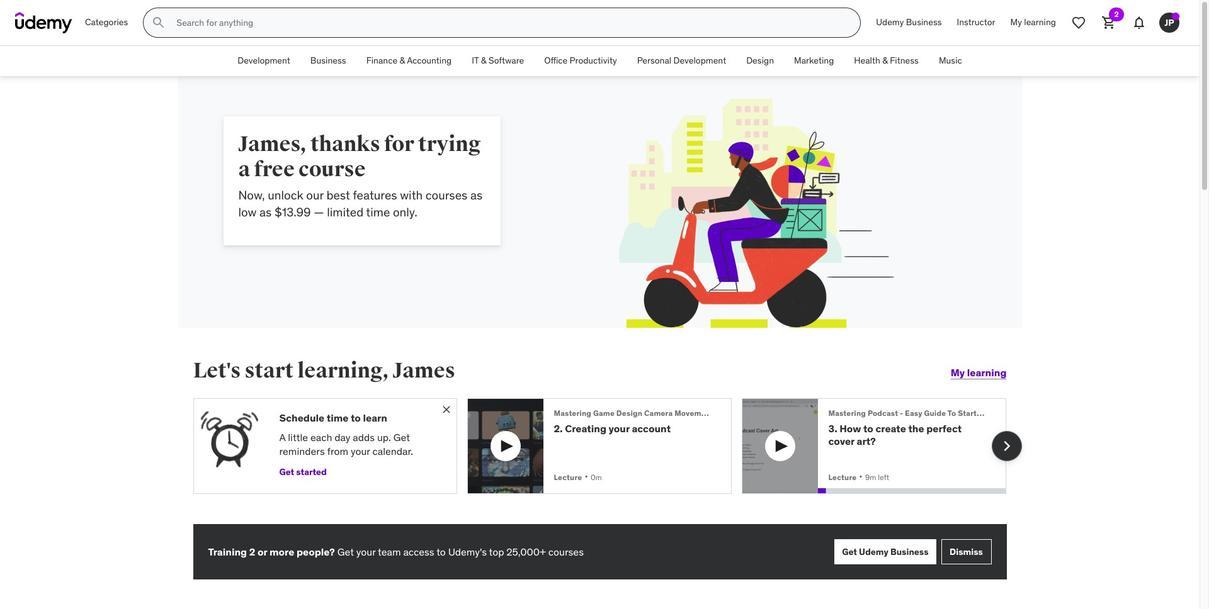 Task type: locate. For each thing, give the bounding box(es) containing it.
0 vertical spatial design
[[747, 55, 774, 66]]

learn
[[363, 412, 387, 425]]

1 horizontal spatial as
[[471, 188, 483, 203]]

2 left or at left bottom
[[249, 546, 255, 559]]

mastering up 'how'
[[829, 409, 866, 418]]

& right the finance
[[400, 55, 405, 66]]

best
[[327, 188, 350, 203]]

2 • from the left
[[859, 470, 863, 483]]

top
[[489, 546, 504, 559]]

perfect
[[927, 423, 962, 436]]

1 development from the left
[[238, 55, 290, 66]]

as
[[471, 188, 483, 203], [260, 205, 272, 220]]

3 & from the left
[[883, 55, 888, 66]]

1 horizontal spatial development
[[674, 55, 727, 66]]

& right health
[[883, 55, 888, 66]]

jp
[[1165, 17, 1175, 28]]

1 vertical spatial your
[[351, 446, 370, 458]]

0m
[[591, 473, 602, 482]]

your down adds
[[351, 446, 370, 458]]

0 horizontal spatial my
[[951, 367, 965, 380]]

courses for your
[[549, 546, 584, 559]]

1 mastering from the left
[[554, 409, 592, 418]]

1 vertical spatial business
[[311, 55, 346, 66]]

1 • from the left
[[585, 470, 588, 483]]

1 horizontal spatial &
[[481, 55, 487, 66]]

office productivity link
[[534, 46, 627, 76]]

business left dismiss
[[891, 547, 929, 558]]

1 & from the left
[[400, 55, 405, 66]]

instructor link
[[950, 8, 1003, 38]]

learning up your on the bottom
[[968, 367, 1007, 380]]

time up day
[[327, 412, 349, 425]]

your
[[609, 423, 630, 436], [351, 446, 370, 458], [357, 546, 376, 559]]

you have alerts image
[[1173, 13, 1180, 20]]

1 lecture from the left
[[554, 473, 582, 482]]

mastering for 3.
[[829, 409, 866, 418]]

to left the learn
[[351, 412, 361, 425]]

submit search image
[[151, 15, 167, 30]]

courses inside the james, thanks for trying a free course now, unlock our best features with courses as low as $13.99 — limited time only.
[[426, 188, 468, 203]]

1 vertical spatial udemy
[[859, 547, 889, 558]]

0 horizontal spatial podcast
[[868, 409, 899, 418]]

1 horizontal spatial courses
[[549, 546, 584, 559]]

your left "team"
[[357, 546, 376, 559]]

0 vertical spatial my learning link
[[1003, 8, 1064, 38]]

1 horizontal spatial •
[[859, 470, 863, 483]]

podcast up create
[[868, 409, 899, 418]]

my learning link left wishlist image
[[1003, 8, 1064, 38]]

2 mastering from the left
[[829, 409, 866, 418]]

0 vertical spatial 2
[[1115, 9, 1119, 19]]

0 vertical spatial courses
[[426, 188, 468, 203]]

as down trying
[[471, 188, 483, 203]]

my learning left wishlist image
[[1011, 17, 1057, 28]]

with
[[400, 188, 423, 203]]

business inside business link
[[311, 55, 346, 66]]

lecture • 0m
[[554, 470, 602, 483]]

0 horizontal spatial learning
[[968, 367, 1007, 380]]

training 2 or more people? get your team access to udemy's top 25,000+ courses
[[208, 546, 584, 559]]

1 vertical spatial design
[[617, 409, 643, 418]]

health & fitness link
[[845, 46, 929, 76]]

0 horizontal spatial •
[[585, 470, 588, 483]]

more
[[270, 546, 294, 559]]

1 horizontal spatial podcast
[[1009, 409, 1039, 418]]

design
[[747, 55, 774, 66], [617, 409, 643, 418]]

lecture left "9m"
[[829, 473, 857, 482]]

1 horizontal spatial mastering
[[829, 409, 866, 418]]

your
[[991, 409, 1007, 418]]

2 vertical spatial business
[[891, 547, 929, 558]]

1 podcast from the left
[[868, 409, 899, 418]]

office
[[545, 55, 568, 66]]

learning for the bottom my learning link
[[968, 367, 1007, 380]]

learning left wishlist image
[[1025, 17, 1057, 28]]

0 horizontal spatial as
[[260, 205, 272, 220]]

my right instructor
[[1011, 17, 1023, 28]]

time inside carousel "element"
[[327, 412, 349, 425]]

carousel element
[[193, 399, 1082, 495]]

my
[[1011, 17, 1023, 28], [951, 367, 965, 380]]

business inside get udemy business link
[[891, 547, 929, 558]]

as right 'low'
[[260, 205, 272, 220]]

next image
[[997, 437, 1017, 457]]

get started
[[279, 467, 327, 478]]

0 vertical spatial business
[[906, 17, 942, 28]]

let's
[[193, 358, 241, 384]]

1 horizontal spatial 2
[[1115, 9, 1119, 19]]

create
[[876, 423, 907, 436]]

2 lecture from the left
[[829, 473, 857, 482]]

0 horizontal spatial design
[[617, 409, 643, 418]]

0 horizontal spatial development
[[238, 55, 290, 66]]

lecture
[[554, 473, 582, 482], [829, 473, 857, 482]]

get inside the a little each day adds up. get reminders from your calendar.
[[394, 431, 410, 444]]

lecture inside lecture • 9m left
[[829, 473, 857, 482]]

mastering for creating
[[554, 409, 592, 418]]

&
[[400, 55, 405, 66], [481, 55, 487, 66], [883, 55, 888, 66]]

time down features
[[366, 205, 390, 220]]

design left marketing
[[747, 55, 774, 66]]

—
[[314, 205, 324, 220]]

0 horizontal spatial 2
[[249, 546, 255, 559]]

0 horizontal spatial time
[[327, 412, 349, 425]]

thanks
[[311, 131, 380, 158]]

categories button
[[77, 8, 136, 38]]

0 vertical spatial learning
[[1025, 17, 1057, 28]]

1 vertical spatial learning
[[968, 367, 1007, 380]]

0 horizontal spatial mastering
[[554, 409, 592, 418]]

2 horizontal spatial &
[[883, 55, 888, 66]]

1 vertical spatial my learning
[[951, 367, 1007, 380]]

categories
[[85, 17, 128, 28]]

• left 0m
[[585, 470, 588, 483]]

productivity
[[570, 55, 617, 66]]

courses right 25,000+
[[549, 546, 584, 559]]

little
[[288, 431, 308, 444]]

& for fitness
[[883, 55, 888, 66]]

mastering game design camera movements in arcade studio 2. creating your account
[[554, 409, 781, 436]]

low
[[238, 205, 257, 220]]

mastering podcast -  easy guide to starting your podcast 3. how to create the perfect cover art?
[[829, 409, 1039, 448]]

mastering inside mastering game design camera movements in arcade studio 2. creating your account
[[554, 409, 592, 418]]

1 horizontal spatial my
[[1011, 17, 1023, 28]]

2. creating your account link
[[554, 423, 712, 436]]

my learning link up starting
[[951, 359, 1007, 389]]

my up 'to'
[[951, 367, 965, 380]]

reminders
[[279, 446, 325, 458]]

each
[[311, 431, 332, 444]]

0 vertical spatial my learning
[[1011, 17, 1057, 28]]

courses right with
[[426, 188, 468, 203]]

courses
[[426, 188, 468, 203], [549, 546, 584, 559]]

day
[[335, 431, 351, 444]]

0 vertical spatial udemy
[[877, 17, 904, 28]]

accounting
[[407, 55, 452, 66]]

lecture inside lecture • 0m
[[554, 473, 582, 482]]

notifications image
[[1132, 15, 1147, 30]]

& right it
[[481, 55, 487, 66]]

left
[[878, 473, 890, 482]]

design inside mastering game design camera movements in arcade studio 2. creating your account
[[617, 409, 643, 418]]

business up fitness
[[906, 17, 942, 28]]

it & software link
[[462, 46, 534, 76]]

get inside button
[[279, 467, 294, 478]]

jp link
[[1155, 8, 1185, 38]]

podcast right your on the bottom
[[1009, 409, 1039, 418]]

to inside mastering podcast -  easy guide to starting your podcast 3. how to create the perfect cover art?
[[864, 423, 874, 436]]

udemy
[[877, 17, 904, 28], [859, 547, 889, 558]]

2 inside "link"
[[1115, 9, 1119, 19]]

mastering
[[554, 409, 592, 418], [829, 409, 866, 418]]

0 vertical spatial time
[[366, 205, 390, 220]]

0 horizontal spatial my learning
[[951, 367, 1007, 380]]

wishlist image
[[1072, 15, 1087, 30]]

for
[[384, 131, 414, 158]]

2 podcast from the left
[[1009, 409, 1039, 418]]

1 horizontal spatial time
[[366, 205, 390, 220]]

my learning for the top my learning link
[[1011, 17, 1057, 28]]

• left "9m"
[[859, 470, 863, 483]]

0 vertical spatial as
[[471, 188, 483, 203]]

starting
[[958, 409, 989, 418]]

0 horizontal spatial courses
[[426, 188, 468, 203]]

a
[[279, 431, 286, 444]]

get started button
[[279, 464, 327, 482]]

0 vertical spatial your
[[609, 423, 630, 436]]

your down game
[[609, 423, 630, 436]]

1 horizontal spatial learning
[[1025, 17, 1057, 28]]

mastering up creating
[[554, 409, 592, 418]]

lecture left 0m
[[554, 473, 582, 482]]

2 left "notifications" icon
[[1115, 9, 1119, 19]]

my for the bottom my learning link
[[951, 367, 965, 380]]

mastering inside mastering podcast -  easy guide to starting your podcast 3. how to create the perfect cover art?
[[829, 409, 866, 418]]

arcade
[[728, 409, 755, 418]]

people?
[[297, 546, 335, 559]]

to right 'how'
[[864, 423, 874, 436]]

courses for course
[[426, 188, 468, 203]]

schedule time to learn
[[279, 412, 387, 425]]

finance & accounting
[[366, 55, 452, 66]]

1 horizontal spatial lecture
[[829, 473, 857, 482]]

adds
[[353, 431, 375, 444]]

1 vertical spatial time
[[327, 412, 349, 425]]

& for software
[[481, 55, 487, 66]]

0 horizontal spatial &
[[400, 55, 405, 66]]

game
[[593, 409, 615, 418]]

1 horizontal spatial my learning
[[1011, 17, 1057, 28]]

0 horizontal spatial to
[[351, 412, 361, 425]]

2 development from the left
[[674, 55, 727, 66]]

design up 2. creating your account link
[[617, 409, 643, 418]]

1 vertical spatial courses
[[549, 546, 584, 559]]

business left the finance
[[311, 55, 346, 66]]

your inside mastering game design camera movements in arcade studio 2. creating your account
[[609, 423, 630, 436]]

my learning
[[1011, 17, 1057, 28], [951, 367, 1007, 380]]

it
[[472, 55, 479, 66]]

0 vertical spatial my
[[1011, 17, 1023, 28]]

to right access
[[437, 546, 446, 559]]

1 vertical spatial 2
[[249, 546, 255, 559]]

fitness
[[890, 55, 919, 66]]

2 horizontal spatial to
[[864, 423, 874, 436]]

in
[[720, 409, 727, 418]]

0 horizontal spatial lecture
[[554, 473, 582, 482]]

lecture for lecture • 0m
[[554, 473, 582, 482]]

a little each day adds up. get reminders from your calendar.
[[279, 431, 413, 458]]

1 vertical spatial my
[[951, 367, 965, 380]]

2 & from the left
[[481, 55, 487, 66]]

my learning up starting
[[951, 367, 1007, 380]]

james,
[[238, 131, 307, 158]]



Task type: describe. For each thing, give the bounding box(es) containing it.
now,
[[238, 188, 265, 203]]

personal development
[[637, 55, 727, 66]]

3% complete image
[[819, 489, 827, 494]]

health
[[855, 55, 881, 66]]

training
[[208, 546, 247, 559]]

our
[[306, 188, 324, 203]]

udemy inside udemy business link
[[877, 17, 904, 28]]

1 horizontal spatial to
[[437, 546, 446, 559]]

• for lecture • 0m
[[585, 470, 588, 483]]

finance
[[366, 55, 398, 66]]

udemy image
[[15, 12, 72, 33]]

development link
[[228, 46, 300, 76]]

time inside the james, thanks for trying a free course now, unlock our best features with courses as low as $13.99 — limited time only.
[[366, 205, 390, 220]]

creating
[[565, 423, 607, 436]]

team
[[378, 546, 401, 559]]

1 vertical spatial as
[[260, 205, 272, 220]]

start
[[245, 358, 294, 384]]

camera
[[645, 409, 673, 418]]

get udemy business
[[843, 547, 929, 558]]

-
[[900, 409, 904, 418]]

2 link
[[1094, 8, 1125, 38]]

schedule
[[279, 412, 325, 425]]

business inside udemy business link
[[906, 17, 942, 28]]

udemy business
[[877, 17, 942, 28]]

3. how to create the perfect cover art? link
[[829, 423, 986, 448]]

how
[[840, 423, 862, 436]]

cover
[[829, 435, 855, 448]]

let's start learning, james
[[193, 358, 455, 384]]

instructor
[[957, 17, 996, 28]]

james, thanks for trying a free course now, unlock our best features with courses as low as $13.99 — limited time only.
[[238, 131, 483, 220]]

or
[[258, 546, 267, 559]]

calendar.
[[373, 446, 413, 458]]

movements
[[675, 409, 718, 418]]

music
[[939, 55, 963, 66]]

guide
[[925, 409, 947, 418]]

studio
[[756, 409, 781, 418]]

dismiss button
[[942, 540, 992, 565]]

dismiss
[[950, 547, 983, 558]]

up.
[[377, 431, 391, 444]]

limited
[[327, 205, 364, 220]]

3.
[[829, 423, 838, 436]]

1 vertical spatial my learning link
[[951, 359, 1007, 389]]

a
[[238, 156, 250, 183]]

to
[[948, 409, 957, 418]]

art?
[[857, 435, 876, 448]]

lecture for lecture • 9m left
[[829, 473, 857, 482]]

udemy's
[[448, 546, 487, 559]]

free
[[254, 156, 295, 183]]

finance & accounting link
[[356, 46, 462, 76]]

business link
[[300, 46, 356, 76]]

1 horizontal spatial design
[[747, 55, 774, 66]]

learning,
[[298, 358, 389, 384]]

close image
[[441, 404, 453, 416]]

learning for the top my learning link
[[1025, 17, 1057, 28]]

my learning for the bottom my learning link
[[951, 367, 1007, 380]]

only.
[[393, 205, 418, 220]]

25,000+
[[507, 546, 546, 559]]

from
[[327, 446, 349, 458]]

account
[[632, 423, 671, 436]]

health & fitness
[[855, 55, 919, 66]]

marketing
[[795, 55, 834, 66]]

unlock
[[268, 188, 303, 203]]

personal development link
[[627, 46, 737, 76]]

get udemy business link
[[835, 540, 937, 565]]

music link
[[929, 46, 973, 76]]

2 vertical spatial your
[[357, 546, 376, 559]]

shopping cart with 2 items image
[[1102, 15, 1117, 30]]

software
[[489, 55, 524, 66]]

udemy inside get udemy business link
[[859, 547, 889, 558]]

james
[[393, 358, 455, 384]]

Search for anything text field
[[174, 12, 846, 33]]

personal
[[637, 55, 672, 66]]

9m
[[866, 473, 877, 482]]

lecture • 9m left
[[829, 470, 890, 483]]

easy
[[905, 409, 923, 418]]

course
[[299, 156, 366, 183]]

features
[[353, 188, 397, 203]]

the
[[909, 423, 925, 436]]

$13.99
[[275, 205, 311, 220]]

your inside the a little each day adds up. get reminders from your calendar.
[[351, 446, 370, 458]]

it & software
[[472, 55, 524, 66]]

& for accounting
[[400, 55, 405, 66]]

trying
[[418, 131, 481, 158]]

• for lecture • 9m left
[[859, 470, 863, 483]]

my for the top my learning link
[[1011, 17, 1023, 28]]



Task type: vqa. For each thing, say whether or not it's contained in the screenshot.
Wishlist icon
yes



